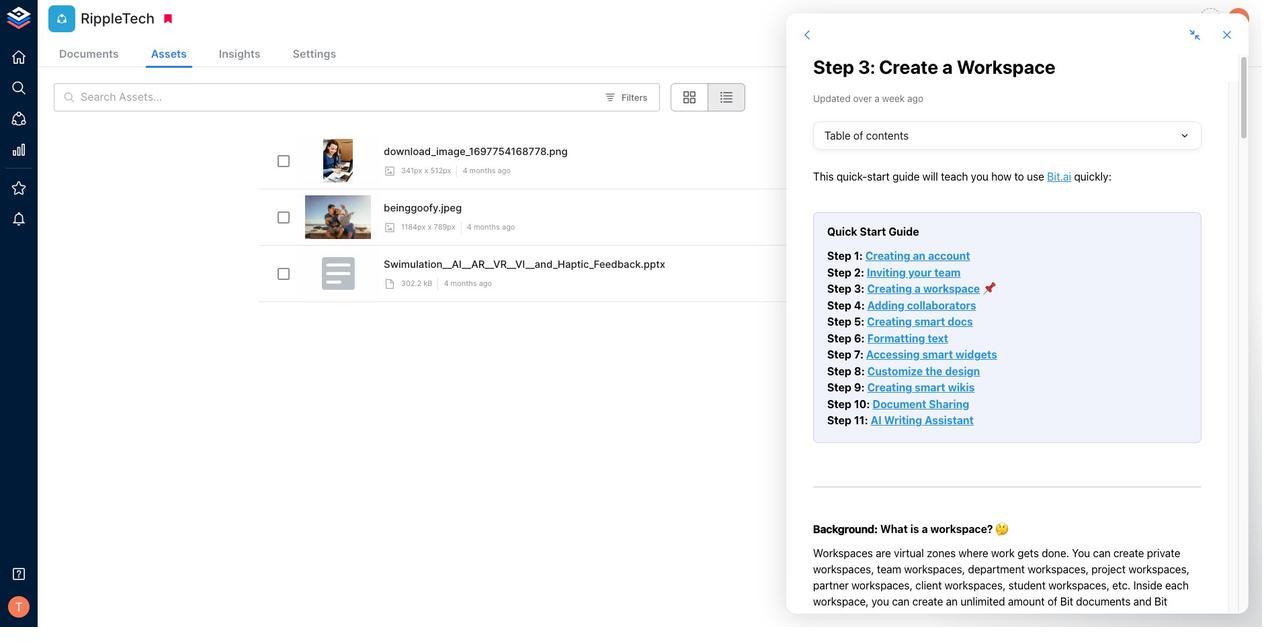 Task type: describe. For each thing, give the bounding box(es) containing it.
filters button
[[602, 87, 651, 108]]

4 for swimulation__ai__ar__vr__vi__and_haptic_feedback.pptx
[[444, 279, 449, 289]]

4 months ago for download_image_1697754168778.png
[[463, 166, 511, 176]]

341px
[[401, 166, 423, 176]]

ago for download_image_1697754168778.png
[[498, 166, 511, 176]]

4 months ago for swimulation__ai__ar__vr__vi__and_haptic_feedback.pptx
[[444, 279, 492, 289]]

302.2
[[401, 279, 422, 289]]

kb
[[424, 279, 433, 289]]

x for download_image_1697754168778.png
[[425, 166, 429, 176]]

302.2 kb
[[401, 279, 433, 289]]

1184px x 789px
[[401, 223, 456, 232]]

512px
[[431, 166, 451, 176]]

months for download_image_1697754168778.png
[[470, 166, 496, 176]]

4 for download_image_1697754168778.png
[[463, 166, 468, 176]]

4 for beinggoofy.jpeg
[[467, 223, 472, 232]]

789px
[[434, 223, 456, 232]]

x for beinggoofy.jpeg
[[428, 223, 432, 232]]

insights link
[[214, 42, 266, 68]]

4 months ago for beinggoofy.jpeg
[[467, 223, 515, 232]]

Search Assets... text field
[[81, 83, 597, 112]]

months for swimulation__ai__ar__vr__vi__and_haptic_feedback.pptx
[[451, 279, 477, 289]]



Task type: locate. For each thing, give the bounding box(es) containing it.
341px x 512px
[[401, 166, 451, 176]]

settings link
[[287, 42, 342, 68]]

x
[[425, 166, 429, 176], [428, 223, 432, 232]]

download_image_1697754168778.png image
[[324, 139, 353, 183]]

4 months ago
[[463, 166, 511, 176], [467, 223, 515, 232], [444, 279, 492, 289]]

0 vertical spatial t button
[[1226, 6, 1252, 32]]

months
[[470, 166, 496, 176], [474, 223, 500, 232], [451, 279, 477, 289]]

4 down download_image_1697754168778.png
[[463, 166, 468, 176]]

1 horizontal spatial t button
[[1226, 6, 1252, 32]]

0 vertical spatial 4 months ago
[[463, 166, 511, 176]]

rippletech
[[81, 10, 155, 27]]

documents
[[59, 47, 119, 61]]

months down download_image_1697754168778.png
[[470, 166, 496, 176]]

0 vertical spatial 4
[[463, 166, 468, 176]]

ago down download_image_1697754168778.png
[[498, 166, 511, 176]]

documents link
[[54, 42, 124, 68]]

download_image_1697754168778.png
[[384, 145, 568, 158]]

ago
[[498, 166, 511, 176], [502, 223, 515, 232], [479, 279, 492, 289]]

ago for swimulation__ai__ar__vr__vi__and_haptic_feedback.pptx
[[479, 279, 492, 289]]

0 vertical spatial t
[[1235, 11, 1243, 26]]

beinggoofy.jpeg
[[384, 202, 462, 215]]

1 vertical spatial t
[[15, 600, 23, 615]]

months right 789px
[[474, 223, 500, 232]]

ago down swimulation__ai__ar__vr__vi__and_haptic_feedback.pptx in the top of the page
[[479, 279, 492, 289]]

0 horizontal spatial t
[[15, 600, 23, 615]]

dialog
[[787, 13, 1249, 614]]

t button
[[1226, 6, 1252, 32], [4, 593, 34, 623]]

2 vertical spatial 4
[[444, 279, 449, 289]]

ago up swimulation__ai__ar__vr__vi__and_haptic_feedback.pptx in the top of the page
[[502, 223, 515, 232]]

x left 789px
[[428, 223, 432, 232]]

t
[[1235, 11, 1243, 26], [15, 600, 23, 615]]

settings
[[293, 47, 336, 61]]

t for the bottommost t button
[[15, 600, 23, 615]]

4 right 'kb'
[[444, 279, 449, 289]]

1 vertical spatial months
[[474, 223, 500, 232]]

filters
[[622, 92, 648, 103]]

ago for beinggoofy.jpeg
[[502, 223, 515, 232]]

2 vertical spatial 4 months ago
[[444, 279, 492, 289]]

1 vertical spatial ago
[[502, 223, 515, 232]]

swimulation__ai__ar__vr__vi__and_haptic_feedback.pptx
[[384, 258, 666, 271]]

assets
[[151, 47, 187, 61]]

4
[[463, 166, 468, 176], [467, 223, 472, 232], [444, 279, 449, 289]]

4 months ago right 789px
[[467, 223, 515, 232]]

months for beinggoofy.jpeg
[[474, 223, 500, 232]]

group
[[671, 83, 746, 112]]

1 horizontal spatial t
[[1235, 11, 1243, 26]]

x left "512px"
[[425, 166, 429, 176]]

2 vertical spatial ago
[[479, 279, 492, 289]]

t for t button to the top
[[1235, 11, 1243, 26]]

assets link
[[146, 42, 192, 68]]

1 vertical spatial x
[[428, 223, 432, 232]]

months right 'kb'
[[451, 279, 477, 289]]

2 vertical spatial months
[[451, 279, 477, 289]]

remove bookmark image
[[162, 13, 174, 25]]

0 vertical spatial months
[[470, 166, 496, 176]]

1184px
[[401, 223, 426, 232]]

beinggoofy.jpeg image
[[305, 196, 371, 239]]

1 vertical spatial 4 months ago
[[467, 223, 515, 232]]

0 vertical spatial ago
[[498, 166, 511, 176]]

4 months ago right 'kb'
[[444, 279, 492, 289]]

4 months ago down download_image_1697754168778.png
[[463, 166, 511, 176]]

1 vertical spatial t button
[[4, 593, 34, 623]]

0 vertical spatial x
[[425, 166, 429, 176]]

insights
[[219, 47, 261, 61]]

4 right 789px
[[467, 223, 472, 232]]

1 vertical spatial 4
[[467, 223, 472, 232]]

0 horizontal spatial t button
[[4, 593, 34, 623]]



Task type: vqa. For each thing, say whether or not it's contained in the screenshot.
1st HELP image from the bottom of the page
no



